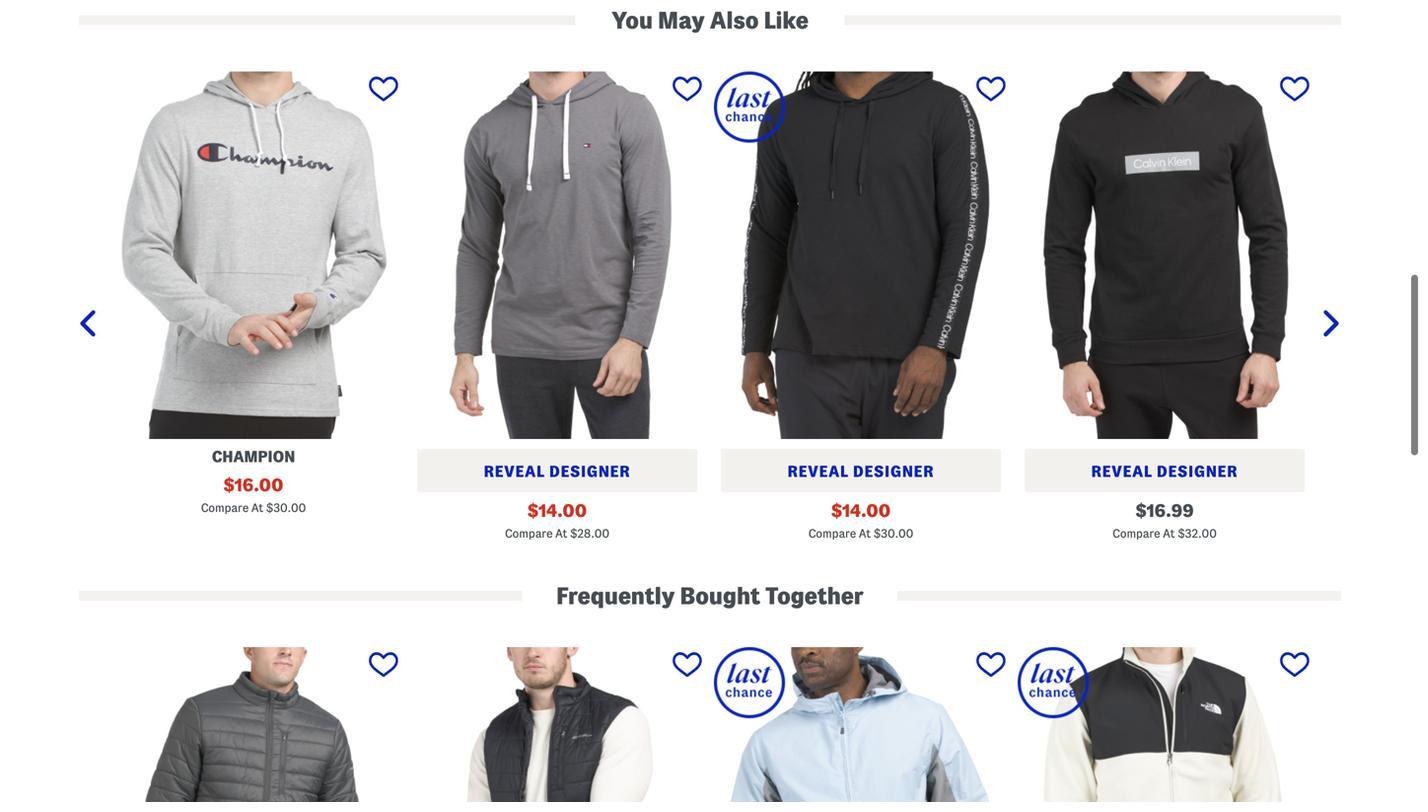 Task type: vqa. For each thing, say whether or not it's contained in the screenshot.
the right TEE
no



Task type: describe. For each thing, give the bounding box(es) containing it.
14.00 for 14.00 compare at 28.00
[[539, 501, 587, 520]]

middleweight chest logo jersey hoodie image
[[107, 72, 401, 439]]

designer for 14.00 compare at 30.00
[[853, 463, 935, 480]]

16.00 compare at 30.00
[[201, 476, 306, 514]]

reveal for 14.00 compare at 28.00
[[484, 463, 545, 480]]

at for 14.00 compare at 28.00
[[556, 527, 568, 540]]

at for 14.00 compare at 30.00
[[859, 527, 871, 540]]

frequently
[[557, 583, 675, 609]]

frequently bought together
[[557, 583, 864, 609]]

revive long sleeve hoodie image
[[1018, 72, 1312, 439]]

14.00 compare at 28.00
[[505, 501, 610, 540]]

click or press b to reveal designer element for 14.00 compare at 28.00
[[417, 449, 698, 492]]

also
[[710, 7, 759, 33]]

click or press b to reveal designer element for 14.00 compare at 30.00
[[721, 449, 1001, 492]]

champion
[[212, 448, 295, 465]]

reveal designer for 14.00 compare at 28.00
[[484, 463, 631, 480]]

rain defender loose fit packable anorak jacket image
[[714, 647, 1008, 802]]

30.00 for 14.00
[[881, 527, 914, 540]]

designer for 16.99 compare at 32.00
[[1157, 463, 1239, 480]]

baywood packable vest image
[[410, 647, 704, 802]]

designer for 14.00 compare at 28.00
[[550, 463, 631, 480]]

reveal designer for 16.99 compare at 32.00
[[1092, 463, 1239, 480]]

may
[[658, 7, 705, 33]]

together
[[766, 583, 864, 609]]

at for 16.99 compare at 32.00
[[1163, 527, 1176, 540]]

30.00 for 16.00
[[274, 502, 306, 514]]

reveal for 14.00 compare at 30.00
[[788, 463, 849, 480]]

16.00
[[235, 476, 284, 495]]



Task type: locate. For each thing, give the bounding box(es) containing it.
1 horizontal spatial 30.00
[[881, 527, 914, 540]]

0 horizontal spatial 14.00
[[539, 501, 587, 520]]

28.00
[[578, 527, 610, 540]]

reveal for 16.99 compare at 32.00
[[1092, 463, 1153, 480]]

compare for 16.99 compare at 32.00
[[1113, 527, 1161, 540]]

slub french terry sleeve logo tape hoodie image
[[714, 72, 1008, 439]]

2 horizontal spatial reveal
[[1092, 463, 1153, 480]]

you may also like
[[612, 7, 809, 33]]

compare for 16.00 compare at 30.00
[[201, 502, 249, 514]]

you
[[612, 7, 653, 33]]

2 horizontal spatial reveal designer
[[1092, 463, 1239, 480]]

14.00 for 14.00 compare at 30.00
[[843, 501, 891, 520]]

14.00 inside 14.00 compare at 30.00
[[843, 501, 891, 520]]

reveal up 14.00 compare at 28.00
[[484, 463, 545, 480]]

click or press b to reveal designer element for 16.99 compare at 32.00
[[1025, 449, 1305, 492]]

1 vertical spatial 30.00
[[881, 527, 914, 540]]

compare down "16.00" in the bottom of the page
[[201, 502, 249, 514]]

2 horizontal spatial click or press b to reveal designer element
[[1025, 449, 1305, 492]]

2 designer from the left
[[853, 463, 935, 480]]

at inside '16.00 compare at 30.00'
[[251, 502, 264, 514]]

at inside 14.00 compare at 28.00
[[556, 527, 568, 540]]

designer
[[550, 463, 631, 480], [853, 463, 935, 480], [1157, 463, 1239, 480]]

compare for 14.00 compare at 30.00
[[809, 527, 857, 540]]

at inside 16.99 compare at 32.00
[[1163, 527, 1176, 540]]

1 14.00 from the left
[[539, 501, 587, 520]]

compare down 16.99
[[1113, 527, 1161, 540]]

designer up 14.00 compare at 28.00
[[550, 463, 631, 480]]

at up together
[[859, 527, 871, 540]]

click or press b to reveal designer element up 14.00 compare at 28.00
[[417, 449, 698, 492]]

compare for 14.00 compare at 28.00
[[505, 527, 553, 540]]

32.00
[[1186, 527, 1217, 540]]

baywood packable puffer jacket image
[[107, 647, 401, 802]]

30.00
[[274, 502, 306, 514], [881, 527, 914, 540]]

compare up together
[[809, 527, 857, 540]]

0 horizontal spatial reveal
[[484, 463, 545, 480]]

14.00
[[539, 501, 587, 520], [843, 501, 891, 520]]

1 horizontal spatial 14.00
[[843, 501, 891, 520]]

reveal designer up 14.00 compare at 30.00
[[788, 463, 935, 480]]

0 vertical spatial 30.00
[[274, 502, 306, 514]]

bought
[[680, 583, 761, 609]]

0 horizontal spatial 30.00
[[274, 502, 306, 514]]

2 14.00 from the left
[[843, 501, 891, 520]]

2 click or press b to reveal designer element from the left
[[721, 449, 1001, 492]]

14.00 inside 14.00 compare at 28.00
[[539, 501, 587, 520]]

designer up 14.00 compare at 30.00
[[853, 463, 935, 480]]

3 click or press b to reveal designer element from the left
[[1025, 449, 1305, 492]]

1 reveal designer from the left
[[484, 463, 631, 480]]

reveal designer up 14.00 compare at 28.00
[[484, 463, 631, 480]]

reveal up 16.99
[[1092, 463, 1153, 480]]

2 reveal designer from the left
[[788, 463, 935, 480]]

click or press b to reveal designer element up 14.00 compare at 30.00
[[721, 449, 1001, 492]]

30.00 inside '16.00 compare at 30.00'
[[274, 502, 306, 514]]

at for 16.00 compare at 30.00
[[251, 502, 264, 514]]

3 designer from the left
[[1157, 463, 1239, 480]]

0 horizontal spatial designer
[[550, 463, 631, 480]]

14.00 compare at 30.00
[[809, 501, 914, 540]]

click or press b to reveal designer element
[[417, 449, 698, 492], [721, 449, 1001, 492], [1025, 449, 1305, 492]]

1 reveal from the left
[[484, 463, 545, 480]]

2 reveal from the left
[[788, 463, 849, 480]]

reveal
[[484, 463, 545, 480], [788, 463, 849, 480], [1092, 463, 1153, 480]]

16.99 compare at 32.00
[[1113, 501, 1217, 540]]

3 reveal designer from the left
[[1092, 463, 1239, 480]]

at down "16.00" in the bottom of the page
[[251, 502, 264, 514]]

compare inside 14.00 compare at 30.00
[[809, 527, 857, 540]]

1 horizontal spatial designer
[[853, 463, 935, 480]]

1 horizontal spatial click or press b to reveal designer element
[[721, 449, 1001, 492]]

sun rise full zip fleece jacket image
[[1018, 647, 1312, 802]]

reveal designer up 16.99
[[1092, 463, 1239, 480]]

1 horizontal spatial reveal designer
[[788, 463, 935, 480]]

you may also like list
[[79, 70, 1342, 581]]

at down 16.99
[[1163, 527, 1176, 540]]

at inside 14.00 compare at 30.00
[[859, 527, 871, 540]]

3 reveal from the left
[[1092, 463, 1153, 480]]

compare left 28.00
[[505, 527, 553, 540]]

reveal up 14.00 compare at 30.00
[[788, 463, 849, 480]]

compare inside 16.99 compare at 32.00
[[1113, 527, 1161, 540]]

1 horizontal spatial reveal
[[788, 463, 849, 480]]

designer up 16.99
[[1157, 463, 1239, 480]]

0 horizontal spatial click or press b to reveal designer element
[[417, 449, 698, 492]]

2 horizontal spatial designer
[[1157, 463, 1239, 480]]

at left 28.00
[[556, 527, 568, 540]]

30.00 inside 14.00 compare at 30.00
[[881, 527, 914, 540]]

click or press b to reveal designer element up 16.99
[[1025, 449, 1305, 492]]

at
[[251, 502, 264, 514], [556, 527, 568, 540], [859, 527, 871, 540], [1163, 527, 1176, 540]]

1 designer from the left
[[550, 463, 631, 480]]

compare inside 14.00 compare at 28.00
[[505, 527, 553, 540]]

compare
[[201, 502, 249, 514], [505, 527, 553, 540], [809, 527, 857, 540], [1113, 527, 1161, 540]]

16.99
[[1147, 501, 1194, 520]]

reveal designer for 14.00 compare at 30.00
[[788, 463, 935, 480]]

like
[[764, 7, 809, 33]]

reveal designer
[[484, 463, 631, 480], [788, 463, 935, 480], [1092, 463, 1239, 480]]

0 horizontal spatial reveal designer
[[484, 463, 631, 480]]

left chest logo stretch jersey drawstring hoodie image
[[410, 72, 704, 439]]

1 click or press b to reveal designer element from the left
[[417, 449, 698, 492]]

compare inside '16.00 compare at 30.00'
[[201, 502, 249, 514]]



